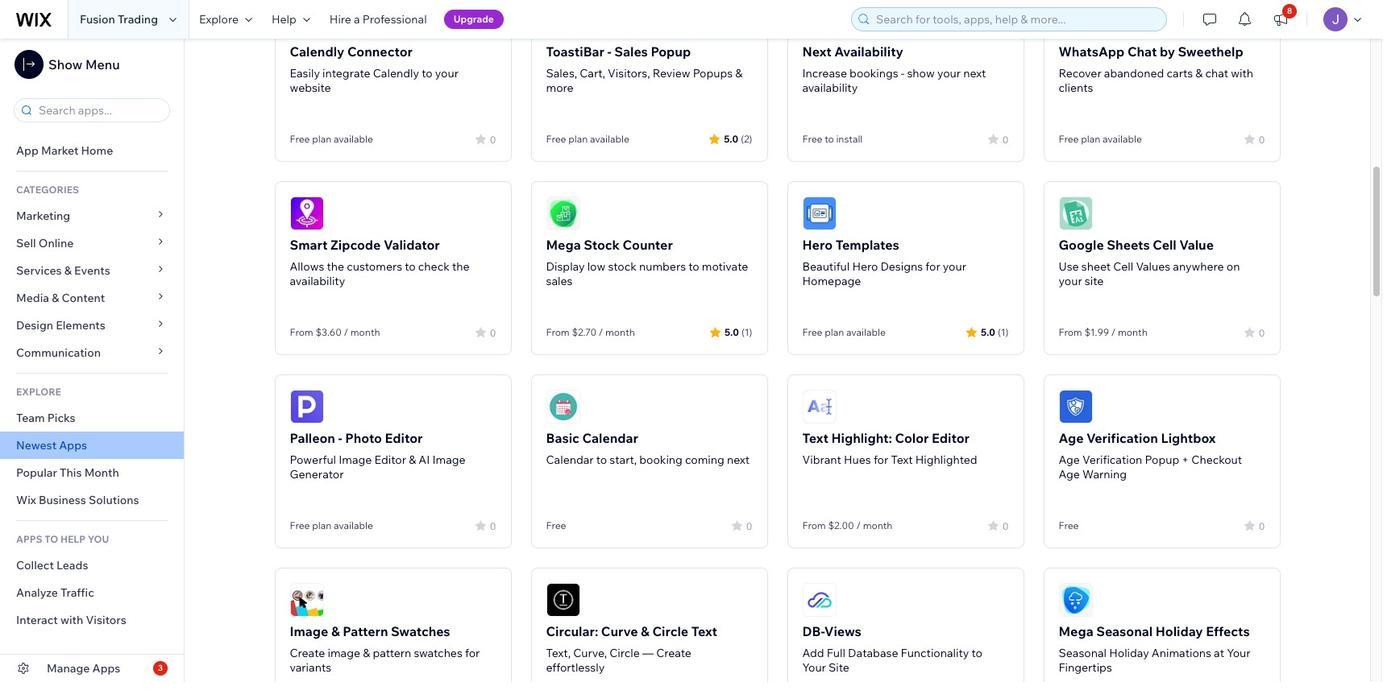 Task type: locate. For each thing, give the bounding box(es) containing it.
toastibar - sales popup sales, cart, visitors, review popups & more
[[546, 44, 743, 95]]

month
[[84, 466, 119, 481]]

0 for basic calendar
[[746, 520, 753, 533]]

ai
[[419, 453, 430, 468]]

0 vertical spatial mega
[[546, 237, 581, 253]]

0 horizontal spatial your
[[803, 661, 826, 676]]

seasonal down mega seasonal holiday effects logo
[[1059, 647, 1107, 661]]

1 vertical spatial next
[[727, 453, 750, 468]]

app market home
[[16, 144, 113, 158]]

the right check
[[452, 260, 470, 274]]

0 horizontal spatial availability
[[290, 274, 345, 289]]

basic calendar logo image
[[546, 390, 580, 424]]

1 vertical spatial calendar
[[546, 453, 594, 468]]

free plan available down homepage in the right top of the page
[[803, 327, 886, 339]]

0 horizontal spatial for
[[465, 647, 480, 661]]

0 horizontal spatial text
[[692, 624, 718, 640]]

mega inside the mega stock counter display low stock numbers to motivate sales
[[546, 237, 581, 253]]

month for zipcode
[[351, 327, 380, 339]]

1 horizontal spatial the
[[452, 260, 470, 274]]

available down integrate
[[334, 133, 373, 145]]

image right ai at left
[[433, 453, 466, 468]]

to left the motivate
[[689, 260, 700, 274]]

0 horizontal spatial (1)
[[742, 326, 753, 338]]

free left the "install"
[[803, 133, 823, 145]]

verification down age verification lightbox logo
[[1083, 453, 1143, 468]]

8
[[1288, 6, 1293, 16]]

from
[[290, 327, 313, 339], [546, 327, 570, 339], [1059, 327, 1083, 339], [803, 520, 826, 532]]

1 horizontal spatial apps
[[92, 662, 120, 676]]

to inside db-views add full database functionality to your site
[[972, 647, 983, 661]]

swatches
[[391, 624, 450, 640]]

availability
[[803, 81, 858, 95], [290, 274, 345, 289]]

popup left +
[[1145, 453, 1180, 468]]

0 vertical spatial for
[[926, 260, 941, 274]]

image down photo
[[339, 453, 372, 468]]

next right coming
[[727, 453, 750, 468]]

verification up warning on the right of page
[[1087, 431, 1159, 447]]

free plan available for toastibar
[[546, 133, 630, 145]]

month right $1.99
[[1118, 327, 1148, 339]]

for inside text highlight: color editor vibrant hues for text highlighted
[[874, 453, 889, 468]]

create inside circular: curve & circle text text, curve, circle — create effortlessly
[[656, 647, 692, 661]]

1 horizontal spatial cell
[[1153, 237, 1177, 253]]

editor up ai at left
[[385, 431, 423, 447]]

for right 'designs'
[[926, 260, 941, 274]]

0 horizontal spatial -
[[338, 431, 342, 447]]

calendar
[[582, 431, 639, 447], [546, 453, 594, 468]]

help button
[[262, 0, 320, 39]]

1 horizontal spatial -
[[608, 44, 612, 60]]

month for sheets
[[1118, 327, 1148, 339]]

0 horizontal spatial create
[[290, 647, 325, 661]]

your
[[435, 66, 459, 81], [938, 66, 961, 81], [943, 260, 967, 274], [1059, 274, 1083, 289]]

design elements link
[[0, 312, 184, 339]]

0 for google sheets cell value
[[1259, 327, 1265, 339]]

circle
[[653, 624, 689, 640], [610, 647, 640, 661]]

mega inside mega seasonal holiday effects seasonal holiday animations at your fingertips
[[1059, 624, 1094, 640]]

next right show
[[964, 66, 986, 81]]

trading
[[118, 12, 158, 27]]

month right '$2.70'
[[606, 327, 635, 339]]

1 vertical spatial for
[[874, 453, 889, 468]]

& right media
[[52, 291, 59, 306]]

availability down next
[[803, 81, 858, 95]]

your left site at bottom
[[803, 661, 826, 676]]

your right the at
[[1227, 647, 1251, 661]]

app market home link
[[0, 137, 184, 164]]

0 vertical spatial apps
[[59, 439, 87, 453]]

your inside next availability increase bookings - show your next availability
[[938, 66, 961, 81]]

1 horizontal spatial popup
[[1145, 453, 1180, 468]]

image & pattern swatches create image & pattern swatches for variants
[[290, 624, 480, 676]]

plan for calendly
[[312, 133, 332, 145]]

2 horizontal spatial for
[[926, 260, 941, 274]]

hero up the "beautiful"
[[803, 237, 833, 253]]

$1.99
[[1085, 327, 1110, 339]]

from for google sheets cell value
[[1059, 327, 1083, 339]]

mega stock counter logo image
[[546, 197, 580, 231]]

1 horizontal spatial availability
[[803, 81, 858, 95]]

mega for mega stock counter
[[546, 237, 581, 253]]

to down professional
[[422, 66, 433, 81]]

1 vertical spatial hero
[[853, 260, 878, 274]]

0 horizontal spatial circle
[[610, 647, 640, 661]]

db-views logo image
[[803, 584, 837, 618]]

plan for toastibar
[[569, 133, 588, 145]]

to inside calendly connector easily integrate calendly to your website
[[422, 66, 433, 81]]

cell down sheets on the top of the page
[[1114, 260, 1134, 274]]

chat
[[1128, 44, 1157, 60]]

- left photo
[[338, 431, 342, 447]]

free plan available down clients
[[1059, 133, 1142, 145]]

next for availability
[[964, 66, 986, 81]]

seasonal up the fingertips
[[1097, 624, 1153, 640]]

2 (1) from the left
[[998, 326, 1009, 338]]

0 horizontal spatial popup
[[651, 44, 691, 60]]

holiday left animations
[[1110, 647, 1150, 661]]

& left chat
[[1196, 66, 1203, 81]]

2 age from the top
[[1059, 453, 1080, 468]]

—
[[643, 647, 654, 661]]

& right popups
[[736, 66, 743, 81]]

available down generator
[[334, 520, 373, 532]]

5.0 (1) for mega stock counter
[[725, 326, 753, 338]]

popular this month link
[[0, 460, 184, 487]]

2 5.0 (1) from the left
[[981, 326, 1009, 338]]

free plan available down website
[[290, 133, 373, 145]]

1 horizontal spatial holiday
[[1156, 624, 1203, 640]]

calendar up start,
[[582, 431, 639, 447]]

for right hues
[[874, 453, 889, 468]]

circle down curve
[[610, 647, 640, 661]]

menu
[[85, 56, 120, 73]]

the right the allows at the left top
[[327, 260, 344, 274]]

mega seasonal holiday effects seasonal holiday animations at your fingertips
[[1059, 624, 1251, 676]]

1 vertical spatial -
[[901, 66, 905, 81]]

sales,
[[546, 66, 577, 81]]

upgrade button
[[444, 10, 504, 29]]

interact
[[16, 614, 58, 628]]

to down validator
[[405, 260, 416, 274]]

google
[[1059, 237, 1104, 253]]

0 horizontal spatial cell
[[1114, 260, 1134, 274]]

app
[[16, 144, 39, 158]]

1 vertical spatial mega
[[1059, 624, 1094, 640]]

to right functionality
[[972, 647, 983, 661]]

1 vertical spatial verification
[[1083, 453, 1143, 468]]

1 vertical spatial with
[[60, 614, 83, 628]]

next
[[964, 66, 986, 81], [727, 453, 750, 468]]

apps for manage apps
[[92, 662, 120, 676]]

availability inside smart zipcode validator allows the customers to check the availability
[[290, 274, 345, 289]]

1 vertical spatial text
[[891, 453, 913, 468]]

1 horizontal spatial with
[[1231, 66, 1254, 81]]

mega down mega seasonal holiday effects logo
[[1059, 624, 1094, 640]]

calendly up easily
[[290, 44, 345, 60]]

1 (1) from the left
[[742, 326, 753, 338]]

available down homepage in the right top of the page
[[847, 327, 886, 339]]

& left ai at left
[[409, 453, 416, 468]]

image & pattern swatches logo image
[[290, 584, 324, 618]]

1 horizontal spatial mega
[[1059, 624, 1094, 640]]

3 age from the top
[[1059, 468, 1080, 482]]

0 vertical spatial calendly
[[290, 44, 345, 60]]

1 horizontal spatial create
[[656, 647, 692, 661]]

next inside the basic calendar calendar to start, booking coming next
[[727, 453, 750, 468]]

toastibar
[[546, 44, 605, 60]]

visitors
[[86, 614, 126, 628]]

your down "upgrade" button
[[435, 66, 459, 81]]

0 horizontal spatial hero
[[803, 237, 833, 253]]

2 create from the left
[[656, 647, 692, 661]]

editor for text highlight: color editor
[[932, 431, 970, 447]]

2 horizontal spatial -
[[901, 66, 905, 81]]

show menu
[[48, 56, 120, 73]]

validator
[[384, 237, 440, 253]]

on
[[1227, 260, 1240, 274]]

plan down more
[[569, 133, 588, 145]]

apps up this
[[59, 439, 87, 453]]

free up circular: curve & circle text logo
[[546, 520, 566, 532]]

free down generator
[[290, 520, 310, 532]]

help
[[272, 12, 297, 27]]

create left image
[[290, 647, 325, 661]]

free plan available
[[290, 133, 373, 145], [546, 133, 630, 145], [1059, 133, 1142, 145], [803, 327, 886, 339], [290, 520, 373, 532]]

1 horizontal spatial text
[[803, 431, 829, 447]]

elements
[[56, 318, 105, 333]]

0 horizontal spatial holiday
[[1110, 647, 1150, 661]]

circle up — at bottom
[[653, 624, 689, 640]]

your inside google sheets cell value use sheet cell values anywhere on your site
[[1059, 274, 1083, 289]]

with right chat
[[1231, 66, 1254, 81]]

calendly down connector
[[373, 66, 419, 81]]

availability inside next availability increase bookings - show your next availability
[[803, 81, 858, 95]]

1 horizontal spatial hero
[[853, 260, 878, 274]]

image down image & pattern swatches logo
[[290, 624, 328, 640]]

month right "$3.60"
[[351, 327, 380, 339]]

to left start,
[[596, 453, 607, 468]]

& left events
[[64, 264, 72, 278]]

0 horizontal spatial image
[[290, 624, 328, 640]]

create inside image & pattern swatches create image & pattern swatches for variants
[[290, 647, 325, 661]]

db-
[[803, 624, 825, 640]]

1 horizontal spatial 5.0 (1)
[[981, 326, 1009, 338]]

communication
[[16, 346, 103, 360]]

show
[[907, 66, 935, 81]]

available down cart,
[[590, 133, 630, 145]]

0 horizontal spatial 5.0 (1)
[[725, 326, 753, 338]]

0 horizontal spatial the
[[327, 260, 344, 274]]

from left '$2.70'
[[546, 327, 570, 339]]

5.0 for counter
[[725, 326, 739, 338]]

available
[[334, 133, 373, 145], [590, 133, 630, 145], [1103, 133, 1142, 145], [847, 327, 886, 339], [334, 520, 373, 532]]

manage
[[47, 662, 90, 676]]

availability down smart at the left of page
[[290, 274, 345, 289]]

1 vertical spatial circle
[[610, 647, 640, 661]]

& down pattern
[[363, 647, 370, 661]]

install
[[836, 133, 863, 145]]

- inside toastibar - sales popup sales, cart, visitors, review popups & more
[[608, 44, 612, 60]]

1 vertical spatial calendly
[[373, 66, 419, 81]]

your left site
[[1059, 274, 1083, 289]]

& up — at bottom
[[641, 624, 650, 640]]

next for calendar
[[727, 453, 750, 468]]

your inside 'hero templates beautiful hero designs for your homepage'
[[943, 260, 967, 274]]

plan down website
[[312, 133, 332, 145]]

1 vertical spatial apps
[[92, 662, 120, 676]]

2 vertical spatial text
[[692, 624, 718, 640]]

0 vertical spatial availability
[[803, 81, 858, 95]]

palleon - photo editor logo image
[[290, 390, 324, 424]]

1 vertical spatial holiday
[[1110, 647, 1150, 661]]

1 horizontal spatial (1)
[[998, 326, 1009, 338]]

0 horizontal spatial mega
[[546, 237, 581, 253]]

from left $1.99
[[1059, 327, 1083, 339]]

online
[[39, 236, 74, 251]]

with inside whatsapp chat by sweethelp recover abandoned carts & chat with clients
[[1231, 66, 1254, 81]]

0 horizontal spatial next
[[727, 453, 750, 468]]

interact with visitors
[[16, 614, 126, 628]]

plan down clients
[[1081, 133, 1101, 145]]

stock
[[584, 237, 620, 253]]

0 vertical spatial with
[[1231, 66, 1254, 81]]

/ right "$3.60"
[[344, 327, 348, 339]]

- for editor
[[338, 431, 342, 447]]

photo
[[345, 431, 382, 447]]

hero down templates
[[853, 260, 878, 274]]

Search for tools, apps, help & more... field
[[872, 8, 1162, 31]]

hero templates beautiful hero designs for your homepage
[[803, 237, 967, 289]]

/ right $2.00
[[857, 520, 861, 532]]

this
[[60, 466, 82, 481]]

mega up the display
[[546, 237, 581, 253]]

available down abandoned
[[1103, 133, 1142, 145]]

from $1.99 / month
[[1059, 327, 1148, 339]]

0 for age verification lightbox
[[1259, 520, 1265, 533]]

popup up review
[[651, 44, 691, 60]]

cell up values
[[1153, 237, 1177, 253]]

editor inside text highlight: color editor vibrant hues for text highlighted
[[932, 431, 970, 447]]

& inside circular: curve & circle text text, curve, circle — create effortlessly
[[641, 624, 650, 640]]

0 vertical spatial next
[[964, 66, 986, 81]]

from for mega stock counter
[[546, 327, 570, 339]]

the
[[327, 260, 344, 274], [452, 260, 470, 274]]

/ right $1.99
[[1112, 327, 1116, 339]]

2 vertical spatial -
[[338, 431, 342, 447]]

/ right '$2.70'
[[599, 327, 603, 339]]

1 horizontal spatial next
[[964, 66, 986, 81]]

events
[[74, 264, 110, 278]]

bookings
[[850, 66, 899, 81]]

sales
[[546, 274, 573, 289]]

1 create from the left
[[290, 647, 325, 661]]

text,
[[546, 647, 571, 661]]

1 5.0 (1) from the left
[[725, 326, 753, 338]]

your inside calendly connector easily integrate calendly to your website
[[435, 66, 459, 81]]

- left show
[[901, 66, 905, 81]]

month right $2.00
[[863, 520, 893, 532]]

holiday up animations
[[1156, 624, 1203, 640]]

editor up highlighted
[[932, 431, 970, 447]]

from $3.60 / month
[[290, 327, 380, 339]]

your right 'designs'
[[943, 260, 967, 274]]

calendar down basic
[[546, 453, 594, 468]]

2 horizontal spatial text
[[891, 453, 913, 468]]

$2.00
[[828, 520, 854, 532]]

sweethelp
[[1178, 44, 1244, 60]]

your right show
[[938, 66, 961, 81]]

0 horizontal spatial apps
[[59, 439, 87, 453]]

for inside 'hero templates beautiful hero designs for your homepage'
[[926, 260, 941, 274]]

from for text highlight: color editor
[[803, 520, 826, 532]]

0 vertical spatial cell
[[1153, 237, 1177, 253]]

free
[[290, 133, 310, 145], [546, 133, 566, 145], [803, 133, 823, 145], [1059, 133, 1079, 145], [803, 327, 823, 339], [290, 520, 310, 532], [546, 520, 566, 532], [1059, 520, 1079, 532]]

1 vertical spatial popup
[[1145, 453, 1180, 468]]

0 horizontal spatial with
[[60, 614, 83, 628]]

free plan available down more
[[546, 133, 630, 145]]

apps right manage
[[92, 662, 120, 676]]

- inside palleon - photo editor powerful image editor & ai image generator
[[338, 431, 342, 447]]

counter
[[623, 237, 673, 253]]

db-views add full database functionality to your site
[[803, 624, 983, 676]]

0 horizontal spatial calendly
[[290, 44, 345, 60]]

from left "$3.60"
[[290, 327, 313, 339]]

create right — at bottom
[[656, 647, 692, 661]]

google sheets cell value logo image
[[1059, 197, 1093, 231]]

solutions
[[89, 493, 139, 508]]

cell
[[1153, 237, 1177, 253], [1114, 260, 1134, 274]]

- left sales
[[608, 44, 612, 60]]

with down traffic
[[60, 614, 83, 628]]

next inside next availability increase bookings - show your next availability
[[964, 66, 986, 81]]

/ for sheets
[[1112, 327, 1116, 339]]

sales
[[615, 44, 648, 60]]

for inside image & pattern swatches create image & pattern swatches for variants
[[465, 647, 480, 661]]

5.0 (1) for hero templates
[[981, 326, 1009, 338]]

1 horizontal spatial for
[[874, 453, 889, 468]]

for right "swatches"
[[465, 647, 480, 661]]

text highlight: color editor vibrant hues for text highlighted
[[803, 431, 978, 468]]

text highlight: color editor logo image
[[803, 390, 837, 424]]

from left $2.00
[[803, 520, 826, 532]]

services
[[16, 264, 62, 278]]

1 vertical spatial cell
[[1114, 260, 1134, 274]]

chat
[[1206, 66, 1229, 81]]

1 the from the left
[[327, 260, 344, 274]]

highlighted
[[916, 453, 978, 468]]

carts
[[1167, 66, 1193, 81]]

2 vertical spatial for
[[465, 647, 480, 661]]

age verification lightbox logo image
[[1059, 390, 1093, 424]]

color
[[895, 431, 929, 447]]

5.0
[[724, 133, 739, 145], [725, 326, 739, 338], [981, 326, 996, 338]]

available for easily
[[334, 133, 373, 145]]

0 vertical spatial popup
[[651, 44, 691, 60]]

powerful
[[290, 453, 336, 468]]

1 horizontal spatial your
[[1227, 647, 1251, 661]]

whatsapp chat by sweethelp recover abandoned carts & chat with clients
[[1059, 44, 1254, 95]]

image inside image & pattern swatches create image & pattern swatches for variants
[[290, 624, 328, 640]]

popular
[[16, 466, 57, 481]]

age
[[1059, 431, 1084, 447], [1059, 453, 1080, 468], [1059, 468, 1080, 482]]

apps for newest apps
[[59, 439, 87, 453]]

0 vertical spatial circle
[[653, 624, 689, 640]]

1 vertical spatial availability
[[290, 274, 345, 289]]

0 vertical spatial -
[[608, 44, 612, 60]]



Task type: vqa. For each thing, say whether or not it's contained in the screenshot.
THEM
no



Task type: describe. For each thing, give the bounding box(es) containing it.
collect leads
[[16, 559, 88, 573]]

wix business solutions
[[16, 493, 139, 508]]

from for smart zipcode validator
[[290, 327, 313, 339]]

1 horizontal spatial circle
[[653, 624, 689, 640]]

pattern
[[373, 647, 411, 661]]

to left the "install"
[[825, 133, 834, 145]]

/ for highlight:
[[857, 520, 861, 532]]

free down website
[[290, 133, 310, 145]]

site
[[829, 661, 850, 676]]

wix business solutions link
[[0, 487, 184, 514]]

hues
[[844, 453, 871, 468]]

generator
[[290, 468, 344, 482]]

& up image
[[331, 624, 340, 640]]

& inside whatsapp chat by sweethelp recover abandoned carts & chat with clients
[[1196, 66, 1203, 81]]

fusion
[[80, 12, 115, 27]]

review
[[653, 66, 691, 81]]

free plan available for calendly
[[290, 133, 373, 145]]

0 for smart zipcode validator
[[490, 327, 496, 339]]

to inside smart zipcode validator allows the customers to check the availability
[[405, 260, 416, 274]]

1 horizontal spatial calendly
[[373, 66, 419, 81]]

month for stock
[[606, 327, 635, 339]]

smart
[[290, 237, 328, 253]]

free plan available down generator
[[290, 520, 373, 532]]

vibrant
[[803, 453, 842, 468]]

0 vertical spatial holiday
[[1156, 624, 1203, 640]]

templates
[[836, 237, 900, 253]]

swatches
[[414, 647, 463, 661]]

& inside services & events link
[[64, 264, 72, 278]]

values
[[1136, 260, 1171, 274]]

0 vertical spatial hero
[[803, 237, 833, 253]]

wix
[[16, 493, 36, 508]]

homepage
[[803, 274, 861, 289]]

free plan available for whatsapp
[[1059, 133, 1142, 145]]

palleon - photo editor powerful image editor & ai image generator
[[290, 431, 466, 482]]

your inside mega seasonal holiday effects seasonal holiday animations at your fingertips
[[1227, 647, 1251, 661]]

text inside circular: curve & circle text text, curve, circle — create effortlessly
[[692, 624, 718, 640]]

professional
[[363, 12, 427, 27]]

0 for palleon - photo editor
[[490, 520, 496, 533]]

check
[[418, 260, 450, 274]]

next
[[803, 44, 832, 60]]

allows
[[290, 260, 324, 274]]

available for by
[[1103, 133, 1142, 145]]

popup inside age verification lightbox age verification popup + checkout age warning
[[1145, 453, 1180, 468]]

site
[[1085, 274, 1104, 289]]

add
[[803, 647, 825, 661]]

/ for zipcode
[[344, 327, 348, 339]]

low
[[587, 260, 606, 274]]

to inside the mega stock counter display low stock numbers to motivate sales
[[689, 260, 700, 274]]

basic
[[546, 431, 580, 447]]

2 the from the left
[[452, 260, 470, 274]]

popup inside toastibar - sales popup sales, cart, visitors, review popups & more
[[651, 44, 691, 60]]

your inside db-views add full database functionality to your site
[[803, 661, 826, 676]]

1 age from the top
[[1059, 431, 1084, 447]]

5.0 for beautiful
[[981, 326, 996, 338]]

0 vertical spatial text
[[803, 431, 829, 447]]

your for availability
[[938, 66, 961, 81]]

& inside palleon - photo editor powerful image editor & ai image generator
[[409, 453, 416, 468]]

free down homepage in the right top of the page
[[803, 327, 823, 339]]

mega stock counter display low stock numbers to motivate sales
[[546, 237, 748, 289]]

more
[[546, 81, 574, 95]]

smart zipcode validator logo image
[[290, 197, 324, 231]]

availability
[[835, 44, 904, 60]]

hero templates logo image
[[803, 197, 837, 231]]

analyze
[[16, 586, 58, 601]]

business
[[39, 493, 86, 508]]

pattern
[[343, 624, 388, 640]]

home
[[81, 144, 113, 158]]

- for popup
[[608, 44, 612, 60]]

(2)
[[741, 133, 753, 145]]

booking
[[640, 453, 683, 468]]

integrate
[[323, 66, 371, 81]]

full
[[827, 647, 846, 661]]

explore
[[16, 386, 61, 398]]

explore
[[199, 12, 239, 27]]

effortlessly
[[546, 661, 605, 676]]

0 vertical spatial verification
[[1087, 431, 1159, 447]]

marketing link
[[0, 202, 184, 230]]

mega for mega seasonal holiday effects
[[1059, 624, 1094, 640]]

increase
[[803, 66, 847, 81]]

Search apps... field
[[34, 99, 164, 122]]

popups
[[693, 66, 733, 81]]

sidebar element
[[0, 39, 185, 683]]

plan down homepage in the right top of the page
[[825, 327, 844, 339]]

newest apps link
[[0, 432, 184, 460]]

palleon
[[290, 431, 335, 447]]

apps to help you
[[16, 534, 109, 546]]

highlight:
[[832, 431, 892, 447]]

media & content link
[[0, 285, 184, 312]]

editor left ai at left
[[375, 453, 406, 468]]

to inside the basic calendar calendar to start, booking coming next
[[596, 453, 607, 468]]

apps
[[16, 534, 42, 546]]

2 horizontal spatial image
[[433, 453, 466, 468]]

services & events
[[16, 264, 110, 278]]

display
[[546, 260, 585, 274]]

free up mega seasonal holiday effects logo
[[1059, 520, 1079, 532]]

calendly connector easily integrate calendly to your website
[[290, 44, 459, 95]]

image
[[328, 647, 360, 661]]

month for highlight:
[[863, 520, 893, 532]]

0 vertical spatial seasonal
[[1097, 624, 1153, 640]]

circular:
[[546, 624, 598, 640]]

free down more
[[546, 133, 566, 145]]

lightbox
[[1161, 431, 1216, 447]]

hire a professional
[[330, 12, 427, 27]]

5.0 (2)
[[724, 133, 753, 145]]

clients
[[1059, 81, 1094, 95]]

show
[[48, 56, 83, 73]]

by
[[1160, 44, 1176, 60]]

& inside media & content link
[[52, 291, 59, 306]]

media
[[16, 291, 49, 306]]

database
[[848, 647, 899, 661]]

with inside sidebar element
[[60, 614, 83, 628]]

+
[[1182, 453, 1189, 468]]

upgrade
[[454, 13, 494, 25]]

& inside toastibar - sales popup sales, cart, visitors, review popups & more
[[736, 66, 743, 81]]

start,
[[610, 453, 637, 468]]

plan for whatsapp
[[1081, 133, 1101, 145]]

help
[[60, 534, 86, 546]]

(1) for mega stock counter
[[742, 326, 753, 338]]

from $2.70 / month
[[546, 327, 635, 339]]

your for templates
[[943, 260, 967, 274]]

free down clients
[[1059, 133, 1079, 145]]

your for connector
[[435, 66, 459, 81]]

team picks
[[16, 411, 75, 426]]

marketing
[[16, 209, 70, 223]]

animations
[[1152, 647, 1212, 661]]

google sheets cell value use sheet cell values anywhere on your site
[[1059, 237, 1240, 289]]

1 vertical spatial seasonal
[[1059, 647, 1107, 661]]

- inside next availability increase bookings - show your next availability
[[901, 66, 905, 81]]

1 horizontal spatial image
[[339, 453, 372, 468]]

sheets
[[1107, 237, 1150, 253]]

(1) for hero templates
[[998, 326, 1009, 338]]

curve,
[[573, 647, 607, 661]]

effects
[[1206, 624, 1250, 640]]

0 for text highlight: color editor
[[1003, 520, 1009, 533]]

show menu button
[[15, 50, 120, 79]]

plan down generator
[[312, 520, 332, 532]]

design
[[16, 318, 53, 333]]

editor for palleon - photo editor
[[385, 431, 423, 447]]

sheet
[[1082, 260, 1111, 274]]

functionality
[[901, 647, 969, 661]]

/ for stock
[[599, 327, 603, 339]]

value
[[1180, 237, 1214, 253]]

numbers
[[639, 260, 686, 274]]

available for sales
[[590, 133, 630, 145]]

mega seasonal holiday effects logo image
[[1059, 584, 1093, 618]]

0 vertical spatial calendar
[[582, 431, 639, 447]]

communication link
[[0, 339, 184, 367]]

circular: curve & circle text logo image
[[546, 584, 580, 618]]



